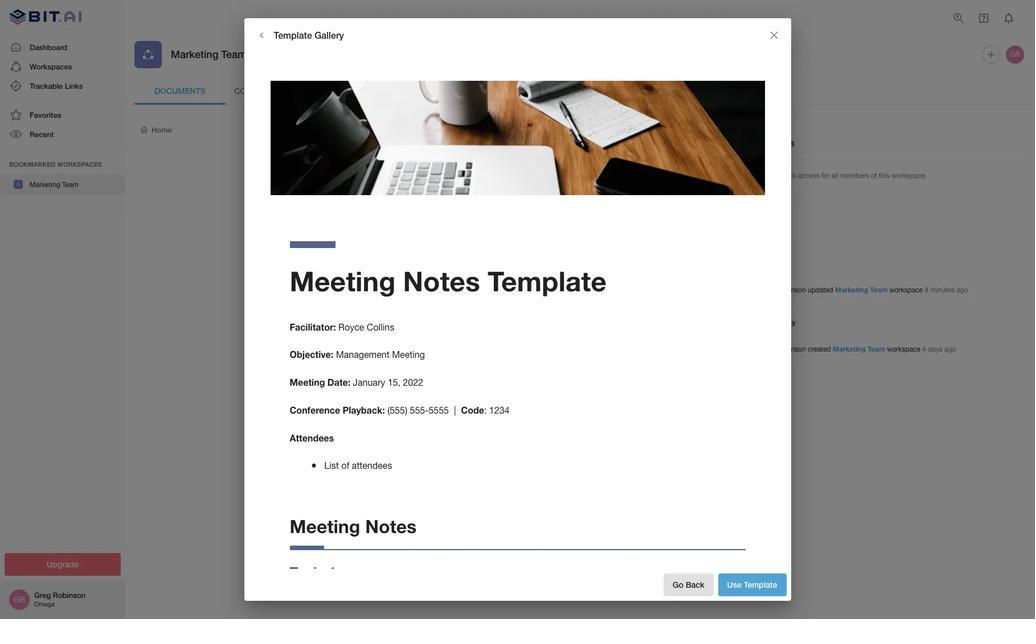 Task type: describe. For each thing, give the bounding box(es) containing it.
template gallery
[[274, 30, 344, 40]]

2 vertical spatial this
[[433, 378, 446, 387]]

back
[[686, 580, 704, 590]]

workspace inside any documents or folders created in this workspace will be visible to you or to anyone added to this workspace.
[[438, 367, 477, 376]]

pinned items
[[739, 137, 795, 148]]

updated
[[808, 287, 833, 295]]

marketing team inside button
[[30, 181, 78, 189]]

home
[[152, 125, 172, 135]]

workspaces
[[57, 160, 102, 168]]

greg for greg robinson created marketing team workspace 4 days ago
[[760, 346, 775, 354]]

quick
[[780, 172, 796, 180]]

last friday
[[758, 318, 796, 327]]

documents.
[[447, 345, 496, 356]]

robinson for greg robinson updated marketing team workspace 8 minutes ago
[[777, 287, 806, 295]]

list
[[324, 461, 339, 471]]

new
[[696, 125, 712, 134]]

documents
[[154, 86, 206, 96]]

2 or from the left
[[553, 367, 560, 376]]

any documents or folders created in this workspace will be visible to you or to anyone added to this workspace.
[[291, 367, 569, 387]]

playback:
[[343, 405, 385, 416]]

0 vertical spatial of
[[871, 172, 877, 180]]

items
[[751, 172, 768, 180]]

folders
[[359, 367, 383, 376]]

in
[[414, 367, 420, 376]]

dashboard button
[[0, 37, 125, 57]]

content library link
[[226, 77, 317, 105]]

minutes
[[931, 287, 955, 295]]

gallery
[[315, 30, 344, 40]]

of inside meeting notes template dialog
[[341, 461, 349, 471]]

meeting date: january 15, 2022
[[290, 377, 423, 388]]

ago for greg robinson created marketing team workspace 4 days ago
[[945, 346, 956, 354]]

pin
[[739, 172, 749, 180]]

days
[[928, 346, 943, 354]]

:
[[484, 406, 487, 416]]

1
[[328, 565, 336, 581]]

any
[[291, 367, 305, 376]]

555-
[[410, 406, 429, 416]]

you
[[364, 345, 380, 356]]

meeting notes
[[290, 516, 417, 538]]

team left 8
[[870, 286, 888, 295]]

greg for greg robinson updated marketing team workspace 8 minutes ago
[[760, 287, 775, 295]]

gr inside button
[[1010, 51, 1020, 59]]

meeting for meeting notes
[[290, 516, 360, 538]]

greg robinson omega
[[34, 591, 86, 609]]

notes for meeting notes
[[365, 516, 417, 538]]

favorites button
[[0, 105, 125, 125]]

content library
[[234, 86, 308, 96]]

greg robinson updated marketing team workspace 8 minutes ago
[[760, 286, 968, 295]]

be
[[492, 367, 501, 376]]

5555  |
[[429, 406, 456, 416]]

team inside button
[[62, 181, 78, 189]]

list of attendees
[[324, 461, 392, 471]]

favorites
[[30, 111, 61, 120]]

0 vertical spatial this
[[879, 172, 890, 180]]

15,
[[388, 378, 400, 388]]

1 vertical spatial gr
[[14, 596, 25, 605]]

anyone
[[371, 378, 397, 387]]

will
[[479, 367, 490, 376]]

topic
[[290, 565, 325, 581]]

bookmarked workspaces
[[9, 160, 102, 168]]

greg for greg robinson omega
[[34, 591, 51, 601]]

1 vertical spatial template
[[488, 265, 607, 297]]

workspace for greg robinson updated marketing team workspace 8 minutes ago
[[890, 287, 923, 295]]

team up content
[[221, 48, 247, 61]]

facilitator: royce collins
[[290, 322, 394, 332]]

documents
[[307, 367, 347, 376]]

objective:
[[290, 349, 333, 360]]

2 horizontal spatial to
[[562, 367, 569, 376]]

management
[[336, 350, 390, 360]]

robinson for greg robinson created marketing team workspace 4 days ago
[[777, 346, 806, 354]]

created inside any documents or folders created in this workspace will be visible to you or to anyone added to this workspace.
[[385, 367, 412, 376]]

go back
[[673, 580, 704, 590]]

objective: management meeting
[[290, 349, 425, 360]]

all
[[832, 172, 838, 180]]

settings
[[434, 86, 473, 96]]

attendees
[[352, 461, 392, 471]]

attendees
[[290, 433, 334, 444]]

dashboard
[[30, 42, 67, 52]]

library
[[274, 86, 308, 96]]

bookmarked
[[9, 160, 56, 168]]

workspaces
[[30, 62, 72, 71]]

documents link
[[134, 77, 226, 105]]

team left 4
[[868, 345, 885, 354]]

1 vertical spatial this
[[423, 367, 435, 376]]

friday
[[774, 318, 796, 327]]

meeting inside objective: management meeting
[[392, 350, 425, 360]]

greg robinson created marketing team workspace 4 days ago
[[760, 345, 956, 354]]



Task type: vqa. For each thing, say whether or not it's contained in the screenshot.


Task type: locate. For each thing, give the bounding box(es) containing it.
4
[[922, 346, 926, 354]]

1 horizontal spatial workspace.
[[892, 172, 927, 180]]

1 vertical spatial notes
[[365, 516, 417, 538]]

go back button
[[664, 574, 714, 597]]

recent
[[30, 130, 54, 139]]

you don't have any documents.
[[364, 345, 496, 356]]

meeting down any
[[290, 377, 325, 388]]

pinned
[[739, 137, 769, 148]]

notes
[[403, 265, 480, 297], [365, 516, 417, 538]]

1 for from the left
[[770, 172, 778, 180]]

facilitator:
[[290, 322, 336, 332]]

0 horizontal spatial created
[[385, 367, 412, 376]]

2 for from the left
[[822, 172, 830, 180]]

robinson inside the greg robinson updated marketing team workspace 8 minutes ago
[[777, 287, 806, 295]]

or right you at the bottom right of page
[[553, 367, 560, 376]]

to left you at the bottom right of page
[[528, 367, 535, 376]]

(555)
[[387, 406, 407, 416]]

workspace
[[890, 287, 923, 295], [887, 346, 921, 354], [438, 367, 477, 376]]

go
[[673, 580, 684, 590]]

for left the quick
[[770, 172, 778, 180]]

1 horizontal spatial gr
[[1010, 51, 1020, 59]]

robinson
[[777, 287, 806, 295], [777, 346, 806, 354], [53, 591, 86, 601]]

pin items for quick access for all members of this workspace.
[[739, 172, 927, 180]]

robinson down friday
[[777, 346, 806, 354]]

content
[[234, 86, 272, 96]]

0 horizontal spatial to
[[424, 378, 431, 387]]

last
[[758, 318, 772, 327]]

of right the 'list'
[[341, 461, 349, 471]]

marketing team up documents
[[171, 48, 247, 61]]

0 horizontal spatial template
[[274, 30, 312, 40]]

robinson for greg robinson omega
[[53, 591, 86, 601]]

date:
[[327, 377, 350, 388]]

greg up omega
[[34, 591, 51, 601]]

0 vertical spatial marketing team link
[[835, 286, 888, 295]]

0 vertical spatial created
[[808, 346, 831, 354]]

workspace inside the greg robinson updated marketing team workspace 8 minutes ago
[[890, 287, 923, 295]]

marketing team button
[[0, 175, 125, 195]]

marketing team link for greg robinson created marketing team workspace 4 days ago
[[833, 345, 885, 354]]

robinson inside greg robinson created marketing team workspace 4 days ago
[[777, 346, 806, 354]]

team
[[221, 48, 247, 61], [62, 181, 78, 189], [870, 286, 888, 295], [868, 345, 885, 354]]

topic 1
[[290, 565, 336, 581]]

access
[[798, 172, 820, 180]]

collins
[[367, 322, 394, 332]]

to right you at the bottom right of page
[[562, 367, 569, 376]]

1234
[[489, 406, 510, 416]]

greg
[[760, 287, 775, 295], [760, 346, 775, 354], [34, 591, 51, 601]]

0 vertical spatial template
[[274, 30, 312, 40]]

omega
[[34, 602, 55, 609]]

this right members
[[879, 172, 890, 180]]

marketing team
[[171, 48, 247, 61], [30, 181, 78, 189]]

0 vertical spatial marketing team
[[171, 48, 247, 61]]

0 vertical spatial gr
[[1010, 51, 1020, 59]]

workspace. right members
[[892, 172, 927, 180]]

2022
[[403, 378, 423, 388]]

template
[[274, 30, 312, 40], [488, 265, 607, 297], [744, 580, 777, 590]]

of right members
[[871, 172, 877, 180]]

0 vertical spatial ago
[[957, 287, 968, 295]]

workspace. inside any documents or folders created in this workspace will be visible to you or to anyone added to this workspace.
[[448, 378, 489, 387]]

team down workspaces
[[62, 181, 78, 189]]

for left the all
[[822, 172, 830, 180]]

robinson inside greg robinson omega
[[53, 591, 86, 601]]

greg inside greg robinson omega
[[34, 591, 51, 601]]

1 vertical spatial greg
[[760, 346, 775, 354]]

0 vertical spatial notes
[[403, 265, 480, 297]]

1 horizontal spatial marketing team
[[171, 48, 247, 61]]

marketing team down 'bookmarked workspaces' on the left top of page
[[30, 181, 78, 189]]

trackable
[[30, 81, 63, 91]]

1 horizontal spatial created
[[808, 346, 831, 354]]

tab list
[[134, 77, 1026, 105]]

january
[[353, 378, 385, 388]]

settings link
[[408, 77, 499, 105]]

any
[[429, 345, 444, 356]]

to
[[528, 367, 535, 376], [562, 367, 569, 376], [424, 378, 431, 387]]

use template button
[[718, 574, 786, 597]]

workspace. down will on the left bottom
[[448, 378, 489, 387]]

0 horizontal spatial marketing team
[[30, 181, 78, 189]]

ago for greg robinson updated marketing team workspace 8 minutes ago
[[957, 287, 968, 295]]

this right the 2022
[[433, 378, 446, 387]]

insights
[[344, 86, 381, 96]]

create
[[669, 125, 694, 134]]

don't
[[382, 345, 404, 356]]

workspace.
[[892, 172, 927, 180], [448, 378, 489, 387]]

ago inside the greg robinson updated marketing team workspace 8 minutes ago
[[957, 287, 968, 295]]

ago
[[957, 287, 968, 295], [945, 346, 956, 354]]

meeting for meeting notes template
[[290, 265, 396, 297]]

created inside greg robinson created marketing team workspace 4 days ago
[[808, 346, 831, 354]]

added
[[399, 378, 422, 387]]

1 horizontal spatial or
[[553, 367, 560, 376]]

0 vertical spatial robinson
[[777, 287, 806, 295]]

meeting notes template
[[290, 265, 607, 297]]

or up meeting date: january 15, 2022
[[349, 367, 356, 376]]

greg down last
[[760, 346, 775, 354]]

meeting up facilitator: royce collins
[[290, 265, 396, 297]]

1 horizontal spatial template
[[488, 265, 607, 297]]

1 horizontal spatial of
[[871, 172, 877, 180]]

2 vertical spatial template
[[744, 580, 777, 590]]

meeting up 1
[[290, 516, 360, 538]]

members
[[840, 172, 869, 180]]

1 horizontal spatial for
[[822, 172, 830, 180]]

home link
[[139, 125, 172, 135]]

workspaces button
[[0, 57, 125, 76]]

0 vertical spatial workspace
[[890, 287, 923, 295]]

to right the 2022
[[424, 378, 431, 387]]

robinson left updated
[[777, 287, 806, 295]]

use
[[727, 580, 742, 590]]

upgrade
[[47, 560, 79, 569]]

workspace left 4
[[887, 346, 921, 354]]

1 or from the left
[[349, 367, 356, 376]]

greg up last
[[760, 287, 775, 295]]

gr
[[1010, 51, 1020, 59], [14, 596, 25, 605]]

template inside use template button
[[744, 580, 777, 590]]

1 vertical spatial workspace.
[[448, 378, 489, 387]]

0 horizontal spatial for
[[770, 172, 778, 180]]

visible
[[504, 367, 526, 376]]

workspace down documents.
[[438, 367, 477, 376]]

trackable links button
[[0, 76, 125, 96]]

conference
[[290, 405, 340, 416]]

1 vertical spatial robinson
[[777, 346, 806, 354]]

0 horizontal spatial or
[[349, 367, 356, 376]]

2 vertical spatial greg
[[34, 591, 51, 601]]

create new
[[669, 125, 712, 134]]

1 vertical spatial marketing team
[[30, 181, 78, 189]]

0 vertical spatial greg
[[760, 287, 775, 295]]

greg inside greg robinson created marketing team workspace 4 days ago
[[760, 346, 775, 354]]

marketing team link for greg robinson updated marketing team workspace 8 minutes ago
[[835, 286, 888, 295]]

meeting up in
[[392, 350, 425, 360]]

meeting for meeting date: january 15, 2022
[[290, 377, 325, 388]]

marketing inside button
[[30, 181, 60, 189]]

0 horizontal spatial of
[[341, 461, 349, 471]]

items
[[771, 137, 795, 148]]

this right in
[[423, 367, 435, 376]]

2 vertical spatial robinson
[[53, 591, 86, 601]]

2 horizontal spatial template
[[744, 580, 777, 590]]

code
[[461, 405, 484, 416]]

meeting notes template dialog
[[244, 18, 791, 620]]

you
[[537, 367, 550, 376]]

1 vertical spatial workspace
[[887, 346, 921, 354]]

recent button
[[0, 125, 125, 144]]

1 vertical spatial of
[[341, 461, 349, 471]]

ago right minutes
[[957, 287, 968, 295]]

ago inside greg robinson created marketing team workspace 4 days ago
[[945, 346, 956, 354]]

conference playback: (555) 555-5555  | code : 1234
[[290, 405, 510, 416]]

2 vertical spatial workspace
[[438, 367, 477, 376]]

ago right days
[[945, 346, 956, 354]]

links
[[65, 81, 83, 91]]

1 vertical spatial ago
[[945, 346, 956, 354]]

workspace for greg robinson created marketing team workspace 4 days ago
[[887, 346, 921, 354]]

1 vertical spatial created
[[385, 367, 412, 376]]

tab list containing documents
[[134, 77, 1026, 105]]

1 horizontal spatial to
[[528, 367, 535, 376]]

use template
[[727, 580, 777, 590]]

insights link
[[317, 77, 408, 105]]

upgrade button
[[5, 553, 121, 577]]

0 vertical spatial workspace.
[[892, 172, 927, 180]]

1 vertical spatial marketing team link
[[833, 345, 885, 354]]

0 horizontal spatial workspace.
[[448, 378, 489, 387]]

workspace inside greg robinson created marketing team workspace 4 days ago
[[887, 346, 921, 354]]

marketing team link
[[835, 286, 888, 295], [833, 345, 885, 354]]

0 horizontal spatial ago
[[945, 346, 956, 354]]

0 horizontal spatial gr
[[14, 596, 25, 605]]

workspace left 8
[[890, 287, 923, 295]]

robinson up omega
[[53, 591, 86, 601]]

greg inside the greg robinson updated marketing team workspace 8 minutes ago
[[760, 287, 775, 295]]

create new button
[[660, 118, 721, 142]]

have
[[406, 345, 426, 356]]

this
[[879, 172, 890, 180], [423, 367, 435, 376], [433, 378, 446, 387]]

1 horizontal spatial ago
[[957, 287, 968, 295]]

gr button
[[1004, 44, 1026, 66]]

notes for meeting notes template
[[403, 265, 480, 297]]

royce
[[338, 322, 364, 332]]



